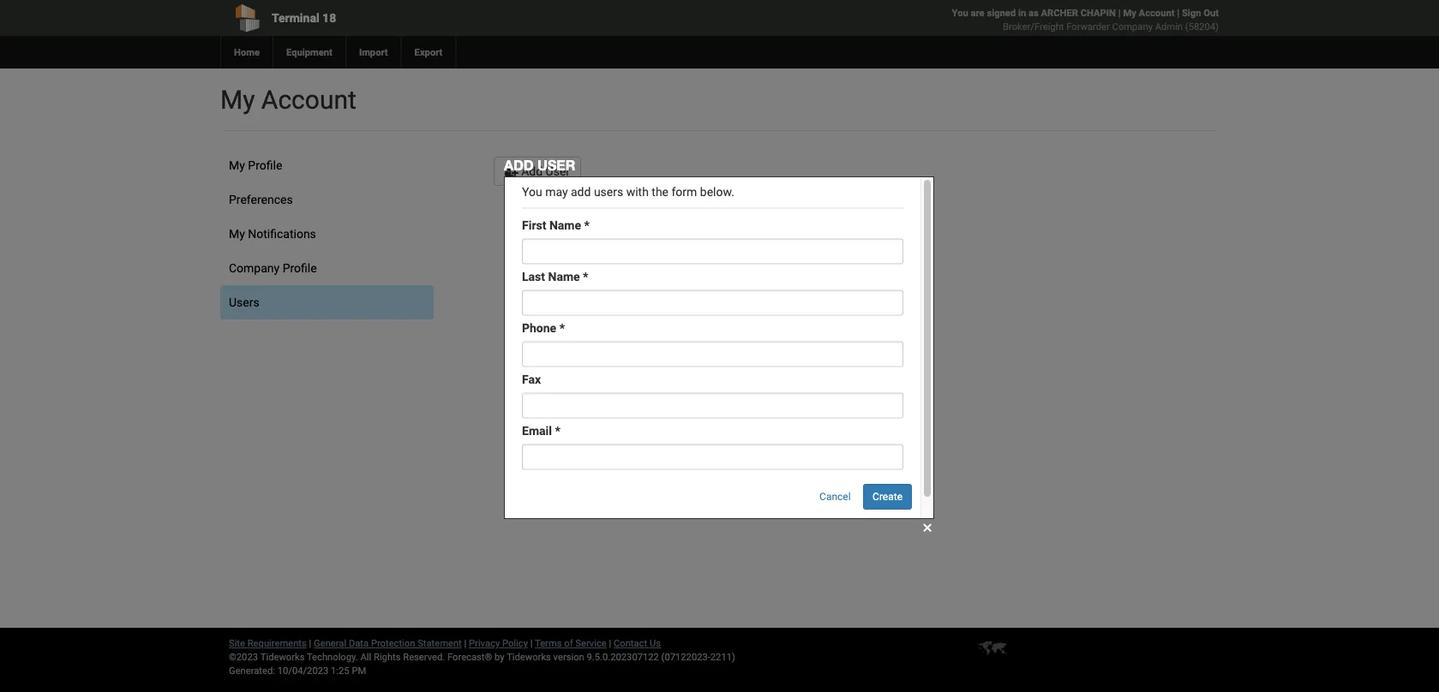 Task type: vqa. For each thing, say whether or not it's contained in the screenshot.
the
no



Task type: locate. For each thing, give the bounding box(es) containing it.
my down preferences
[[229, 227, 245, 241]]

account inside "you are signed in as archer chapin | my account | sign out broker/freight forwarder company admin (58204)"
[[1139, 7, 1175, 18]]

my
[[1123, 7, 1137, 18], [220, 84, 255, 115], [229, 158, 245, 172], [229, 227, 245, 241]]

0 vertical spatial profile
[[248, 158, 282, 172]]

1 horizontal spatial company
[[1112, 21, 1153, 32]]

my account link
[[1123, 7, 1175, 18]]

profile up preferences
[[248, 158, 282, 172]]

by
[[495, 652, 505, 663]]

profile
[[248, 158, 282, 172], [283, 261, 317, 275]]

general data protection statement link
[[314, 638, 462, 649]]

0 vertical spatial company
[[1112, 21, 1153, 32]]

1 horizontal spatial account
[[1139, 7, 1175, 18]]

terminal 18 link
[[220, 0, 621, 36]]

contact us link
[[614, 638, 661, 649]]

add user inside add user button
[[518, 164, 570, 178]]

| left "general"
[[309, 638, 311, 649]]

my right chapin
[[1123, 7, 1137, 18]]

company down my account link
[[1112, 21, 1153, 32]]

import link
[[345, 36, 401, 69]]

are
[[971, 7, 985, 18]]

generated:
[[229, 666, 275, 677]]

account
[[1139, 7, 1175, 18], [261, 84, 356, 115]]

add
[[504, 157, 534, 174], [521, 164, 543, 178]]

user plus image
[[505, 165, 518, 177]]

version
[[553, 652, 584, 663]]

profile down notifications
[[283, 261, 317, 275]]

import
[[359, 47, 388, 58]]

signed
[[987, 7, 1016, 18]]

chapin
[[1081, 7, 1116, 18]]

export
[[415, 47, 443, 58]]

us
[[650, 638, 661, 649]]

you
[[952, 7, 969, 18]]

forecast®
[[448, 652, 492, 663]]

18
[[322, 11, 336, 25]]

pm
[[352, 666, 366, 677]]

notifications
[[248, 227, 316, 241]]

|
[[1119, 7, 1121, 18], [1177, 7, 1180, 18], [309, 638, 311, 649], [464, 638, 467, 649], [530, 638, 533, 649], [609, 638, 611, 649]]

company up users
[[229, 261, 280, 275]]

10/04/2023
[[278, 666, 329, 677]]

my down home link
[[220, 84, 255, 115]]

admin
[[1155, 21, 1183, 32]]

my up preferences
[[229, 158, 245, 172]]

user
[[538, 157, 575, 174], [546, 164, 570, 178]]

1 vertical spatial profile
[[283, 261, 317, 275]]

0 vertical spatial account
[[1139, 7, 1175, 18]]

account down equipment link on the top of page
[[261, 84, 356, 115]]

as
[[1029, 7, 1039, 18]]

my notifications
[[229, 227, 316, 241]]

site requirements | general data protection statement | privacy policy | terms of service | contact us ©2023 tideworks technology. all rights reserved. forecast® by tideworks version 9.5.0.202307122 (07122023-2211) generated: 10/04/2023 1:25 pm
[[229, 638, 735, 677]]

| left sign
[[1177, 7, 1180, 18]]

home link
[[220, 36, 273, 69]]

contact
[[614, 638, 647, 649]]

equipment
[[286, 47, 333, 58]]

forwarder
[[1067, 21, 1110, 32]]

1:25
[[331, 666, 349, 677]]

policy
[[502, 638, 528, 649]]

©2023 tideworks
[[229, 652, 305, 663]]

| right chapin
[[1119, 7, 1121, 18]]

1 vertical spatial company
[[229, 261, 280, 275]]

0 horizontal spatial account
[[261, 84, 356, 115]]

add user
[[504, 157, 575, 174], [518, 164, 570, 178]]

broker/freight
[[1003, 21, 1064, 32]]

in
[[1018, 7, 1026, 18]]

company
[[1112, 21, 1153, 32], [229, 261, 280, 275]]

account up admin
[[1139, 7, 1175, 18]]

my for my account
[[220, 84, 255, 115]]

site requirements link
[[229, 638, 307, 649]]

add inside button
[[521, 164, 543, 178]]



Task type: describe. For each thing, give the bounding box(es) containing it.
my account
[[220, 84, 356, 115]]

company profile
[[229, 261, 317, 275]]

privacy
[[469, 638, 500, 649]]

9.5.0.202307122
[[587, 652, 659, 663]]

reserved.
[[403, 652, 445, 663]]

protection
[[371, 638, 415, 649]]

data
[[349, 638, 369, 649]]

my for my notifications
[[229, 227, 245, 241]]

users
[[229, 295, 259, 309]]

privacy policy link
[[469, 638, 528, 649]]

sign out link
[[1182, 7, 1219, 18]]

| up forecast®
[[464, 638, 467, 649]]

equipment link
[[273, 36, 345, 69]]

| up 9.5.0.202307122
[[609, 638, 611, 649]]

my for my profile
[[229, 158, 245, 172]]

profile for my profile
[[248, 158, 282, 172]]

(07122023-
[[661, 652, 711, 663]]

out
[[1204, 7, 1219, 18]]

service
[[576, 638, 607, 649]]

terms
[[535, 638, 562, 649]]

1 vertical spatial account
[[261, 84, 356, 115]]

my profile
[[229, 158, 282, 172]]

2211)
[[711, 652, 735, 663]]

0 horizontal spatial company
[[229, 261, 280, 275]]

site
[[229, 638, 245, 649]]

rights
[[374, 652, 401, 663]]

statement
[[418, 638, 462, 649]]

company inside "you are signed in as archer chapin | my account | sign out broker/freight forwarder company admin (58204)"
[[1112, 21, 1153, 32]]

all
[[360, 652, 371, 663]]

of
[[564, 638, 573, 649]]

technology.
[[307, 652, 358, 663]]

sign
[[1182, 7, 1201, 18]]

terminal
[[272, 11, 319, 25]]

| up tideworks
[[530, 638, 533, 649]]

terminal 18
[[272, 11, 336, 25]]

add user button
[[494, 157, 581, 186]]

tideworks
[[507, 652, 551, 663]]

terms of service link
[[535, 638, 607, 649]]

export link
[[401, 36, 456, 69]]

profile for company profile
[[283, 261, 317, 275]]

preferences
[[229, 192, 293, 207]]

you are signed in as archer chapin | my account | sign out broker/freight forwarder company admin (58204)
[[952, 7, 1219, 32]]

(58204)
[[1185, 21, 1219, 32]]

archer
[[1041, 7, 1078, 18]]

general
[[314, 638, 346, 649]]

my inside "you are signed in as archer chapin | my account | sign out broker/freight forwarder company admin (58204)"
[[1123, 7, 1137, 18]]

requirements
[[248, 638, 307, 649]]

user inside button
[[546, 164, 570, 178]]

home
[[234, 47, 260, 58]]



